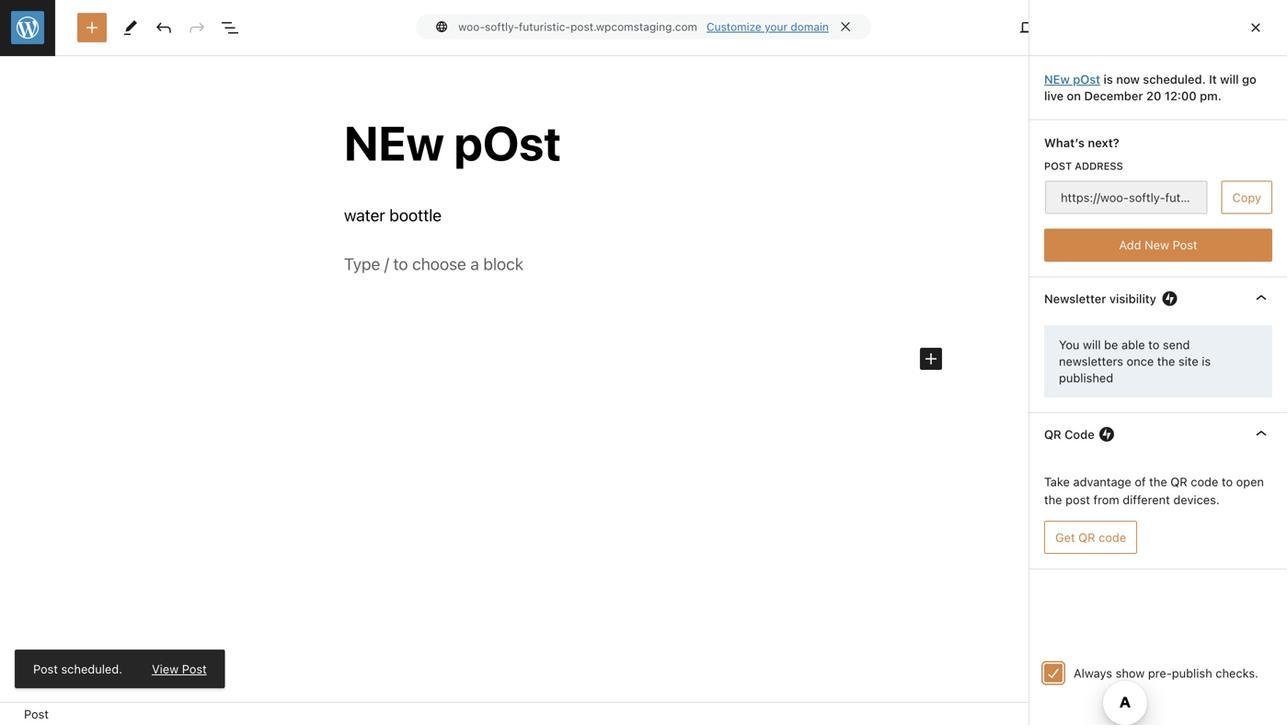 Task type: describe. For each thing, give the bounding box(es) containing it.
woo-softly-futuristic-post.wpcomstaging.com customize your domain
[[459, 20, 829, 33]]

post inside "link"
[[182, 662, 207, 676]]

get qr code
[[1056, 531, 1127, 544]]

close panel image
[[1246, 17, 1268, 39]]

the for qr
[[1045, 493, 1063, 507]]

customize
[[707, 20, 762, 33]]

different
[[1123, 493, 1171, 507]]

open
[[1237, 475, 1265, 489]]

able
[[1122, 338, 1146, 351]]

post.wpcomstaging.com
[[571, 20, 698, 33]]

it
[[1210, 72, 1218, 86]]

view post link
[[152, 661, 207, 678]]

add new post
[[1120, 238, 1198, 252]]

be
[[1105, 338, 1119, 351]]

visibility
[[1110, 292, 1157, 305]]

your
[[765, 20, 788, 33]]

toggle block inserter image
[[81, 17, 103, 39]]

to inside take advantage of the qr code to open the post from different devices.
[[1223, 475, 1234, 489]]

you
[[1060, 338, 1080, 351]]

domain
[[791, 20, 829, 33]]

tools image
[[120, 17, 142, 39]]

1 vertical spatial the
[[1150, 475, 1168, 489]]

take
[[1045, 475, 1071, 489]]

Always show pre-publish checks. checkbox
[[1045, 664, 1063, 683]]

post for post scheduled.
[[33, 662, 58, 676]]

customize your domain button
[[707, 20, 829, 33]]

woo-
[[459, 20, 485, 33]]

get
[[1056, 531, 1076, 544]]

newsletters
[[1060, 354, 1124, 368]]

to inside you will be able to send newsletters once the site is published
[[1149, 338, 1160, 351]]

add
[[1120, 238, 1142, 252]]

scheduled. inside is now scheduled. it will go live on
[[1144, 72, 1207, 86]]

document overview image
[[219, 17, 241, 39]]

checks.
[[1216, 667, 1259, 680]]

newsletter visibility
[[1045, 292, 1157, 305]]

post scheduled.
[[33, 662, 122, 676]]

from
[[1094, 493, 1120, 507]]

take advantage of the qr code to open the post from different devices.
[[1045, 475, 1265, 507]]

copy button
[[1222, 181, 1273, 214]]

newsletter visibility button
[[1030, 276, 1288, 321]]

what's
[[1045, 136, 1085, 149]]

december 20 12:00 pm .
[[1085, 89, 1222, 103]]

send
[[1164, 338, 1191, 351]]

go
[[1243, 72, 1257, 86]]

add new post link
[[1045, 229, 1273, 262]]

always
[[1074, 667, 1113, 680]]

always show pre-publish checks.
[[1074, 667, 1259, 680]]

new post
[[1045, 72, 1101, 86]]

qr code
[[1045, 428, 1095, 441]]



Task type: locate. For each thing, give the bounding box(es) containing it.
scheduled. up the 12:00 pm
[[1144, 72, 1207, 86]]

next?
[[1089, 136, 1120, 149]]

1 horizontal spatial to
[[1223, 475, 1234, 489]]

1 vertical spatial qr
[[1171, 475, 1188, 489]]

the inside you will be able to send newsletters once the site is published
[[1158, 354, 1176, 368]]

copy
[[1233, 190, 1262, 204]]

Post address text field
[[1046, 181, 1208, 214]]

will inside you will be able to send newsletters once the site is published
[[1084, 338, 1102, 351]]

will right it
[[1221, 72, 1240, 86]]

qr inside dropdown button
[[1045, 428, 1062, 441]]

site
[[1179, 354, 1199, 368]]

0 horizontal spatial will
[[1084, 338, 1102, 351]]

address
[[1076, 160, 1124, 172]]

code inside button
[[1099, 531, 1127, 544]]

newsletter
[[1045, 292, 1107, 305]]

qr right the get
[[1079, 531, 1096, 544]]

pre-
[[1149, 667, 1173, 680]]

2 vertical spatial qr
[[1079, 531, 1096, 544]]

get qr code button
[[1045, 521, 1138, 554]]

preview image
[[1019, 17, 1041, 39]]

is right "site"
[[1203, 354, 1212, 368]]

0 horizontal spatial scheduled.
[[61, 662, 122, 676]]

on
[[1068, 89, 1082, 103]]

code inside take advantage of the qr code to open the post from different devices.
[[1192, 475, 1219, 489]]

1 horizontal spatial scheduled.
[[1144, 72, 1207, 86]]

the for to
[[1158, 354, 1176, 368]]

qr up devices.
[[1171, 475, 1188, 489]]

undo image
[[153, 17, 175, 39]]

the down the 'send'
[[1158, 354, 1176, 368]]

redo image
[[186, 17, 208, 39]]

1 vertical spatial scheduled.
[[61, 662, 122, 676]]

0 horizontal spatial qr
[[1045, 428, 1062, 441]]

view
[[152, 662, 179, 676]]

scheduled.
[[1144, 72, 1207, 86], [61, 662, 122, 676]]

post
[[1045, 160, 1073, 172], [1173, 238, 1198, 252], [33, 662, 58, 676], [182, 662, 207, 676], [24, 707, 49, 721]]

0 vertical spatial is
[[1104, 72, 1114, 86]]

is
[[1104, 72, 1114, 86], [1203, 354, 1212, 368]]

.
[[1219, 89, 1222, 103]]

will
[[1221, 72, 1240, 86], [1084, 338, 1102, 351]]

0 vertical spatial the
[[1158, 354, 1176, 368]]

the
[[1158, 354, 1176, 368], [1150, 475, 1168, 489], [1045, 493, 1063, 507]]

1 vertical spatial code
[[1099, 531, 1127, 544]]

post for post address
[[1045, 160, 1073, 172]]

new
[[1145, 238, 1170, 252]]

qr
[[1045, 428, 1062, 441], [1171, 475, 1188, 489], [1079, 531, 1096, 544]]

once
[[1127, 354, 1155, 368]]

advantage
[[1074, 475, 1132, 489]]

publish
[[1173, 667, 1213, 680]]

code up devices.
[[1192, 475, 1219, 489]]

0 vertical spatial to
[[1149, 338, 1160, 351]]

12:00 pm
[[1165, 89, 1219, 103]]

view post
[[152, 662, 207, 676]]

live
[[1045, 89, 1064, 103]]

1 horizontal spatial will
[[1221, 72, 1240, 86]]

post address
[[1045, 160, 1124, 172]]

20
[[1147, 89, 1162, 103]]

new
[[1045, 72, 1071, 86]]

0 vertical spatial qr
[[1045, 428, 1062, 441]]

1 vertical spatial is
[[1203, 354, 1212, 368]]

scheduled. left view
[[61, 662, 122, 676]]

will up newsletters
[[1084, 338, 1102, 351]]

is up 'december'
[[1104, 72, 1114, 86]]

code
[[1065, 428, 1095, 441]]

qr code button
[[1030, 412, 1288, 457]]

qr inside take advantage of the qr code to open the post from different devices.
[[1171, 475, 1188, 489]]

the down take
[[1045, 493, 1063, 507]]

softly-
[[485, 20, 519, 33]]

0 horizontal spatial to
[[1149, 338, 1160, 351]]

new post link
[[1045, 72, 1101, 86]]

of
[[1135, 475, 1147, 489]]

is inside you will be able to send newsletters once the site is published
[[1203, 354, 1212, 368]]

1 vertical spatial to
[[1223, 475, 1234, 489]]

0 horizontal spatial code
[[1099, 531, 1127, 544]]

is now scheduled. it will go live on
[[1045, 72, 1257, 103]]

show
[[1116, 667, 1146, 680]]

what's next?
[[1045, 136, 1120, 149]]

0 horizontal spatial is
[[1104, 72, 1114, 86]]

editor content region
[[0, 56, 1287, 702]]

to left open
[[1223, 475, 1234, 489]]

1 horizontal spatial is
[[1203, 354, 1212, 368]]

devices.
[[1174, 493, 1220, 507]]

2 horizontal spatial qr
[[1171, 475, 1188, 489]]

code
[[1192, 475, 1219, 489], [1099, 531, 1127, 544]]

december
[[1085, 89, 1144, 103]]

to right able
[[1149, 338, 1160, 351]]

to
[[1149, 338, 1160, 351], [1223, 475, 1234, 489]]

published
[[1060, 371, 1114, 385]]

futuristic-
[[519, 20, 571, 33]]

is inside is now scheduled. it will go live on
[[1104, 72, 1114, 86]]

code down from
[[1099, 531, 1127, 544]]

you will be able to send newsletters once the site is published
[[1060, 338, 1212, 385]]

post for post
[[24, 707, 49, 721]]

1 horizontal spatial code
[[1192, 475, 1219, 489]]

post
[[1074, 72, 1101, 86]]

post
[[1066, 493, 1091, 507]]

now
[[1117, 72, 1140, 86]]

0 vertical spatial will
[[1221, 72, 1240, 86]]

will inside is now scheduled. it will go live on
[[1221, 72, 1240, 86]]

1 vertical spatial will
[[1084, 338, 1102, 351]]

1 horizontal spatial qr
[[1079, 531, 1096, 544]]

the right of
[[1150, 475, 1168, 489]]

0 vertical spatial code
[[1192, 475, 1219, 489]]

2 vertical spatial the
[[1045, 493, 1063, 507]]

qr inside button
[[1079, 531, 1096, 544]]

qr left code
[[1045, 428, 1062, 441]]

0 vertical spatial scheduled.
[[1144, 72, 1207, 86]]



Task type: vqa. For each thing, say whether or not it's contained in the screenshot.
the to the bottom
yes



